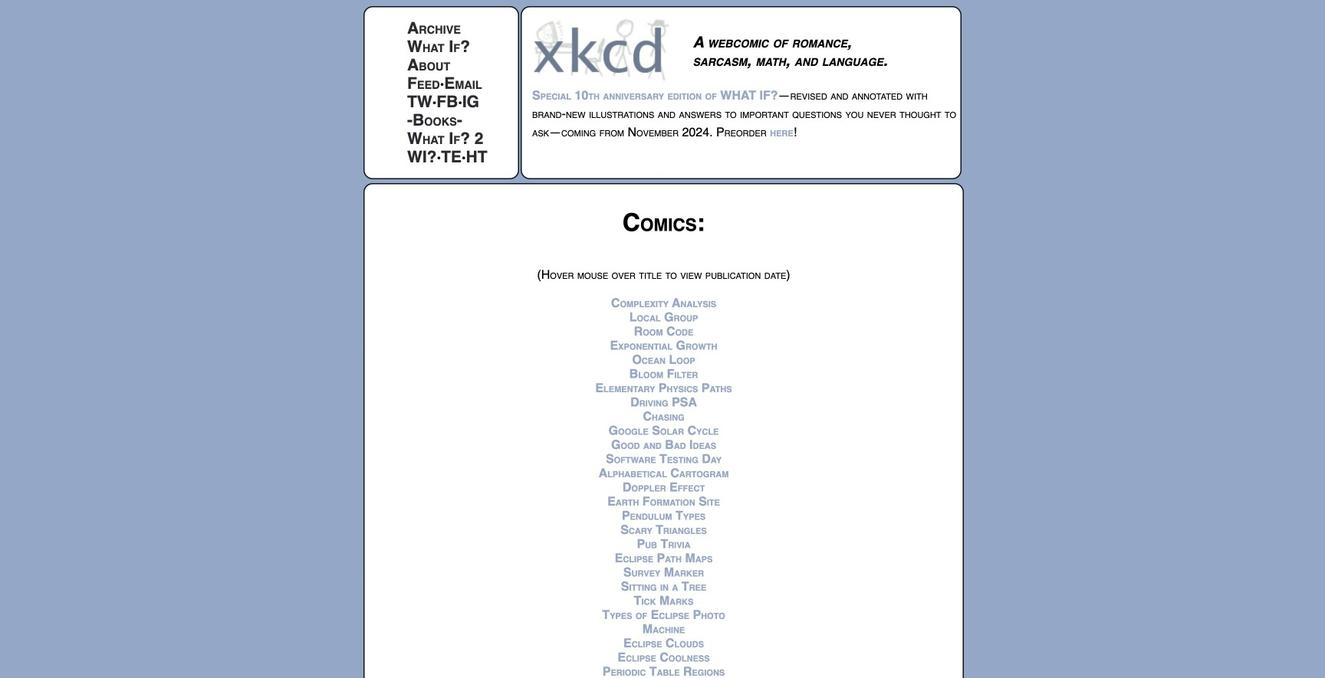 Task type: vqa. For each thing, say whether or not it's contained in the screenshot.
Selected Comics image
no



Task type: locate. For each thing, give the bounding box(es) containing it.
xkcd.com logo image
[[532, 18, 674, 81]]



